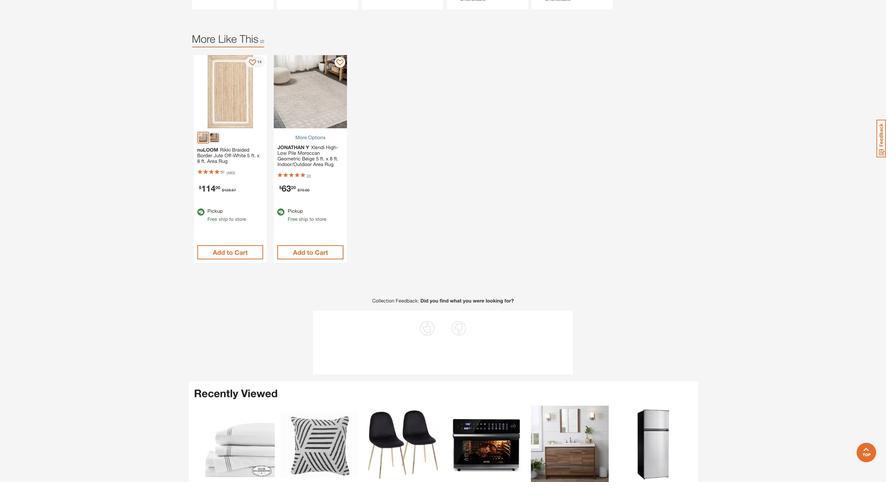 Task type: vqa. For each thing, say whether or not it's contained in the screenshot.
25.6 cu. ft. French Door Refrigerator in Fingerprint Resistant Stainless Steel, ENERGY STAR IMAGE
no



Task type: locate. For each thing, give the bounding box(es) containing it.
ship down 79
[[299, 216, 308, 222]]

1 add from the left
[[213, 249, 225, 257]]

collection feedback: did you find what you were looking for?
[[373, 298, 514, 304]]

( inside more like this ( 2 )
[[260, 39, 261, 43]]

pickup for 114
[[208, 208, 223, 214]]

1 / 2 group
[[192, 55, 269, 263]]

1 pickup from the left
[[208, 208, 223, 214]]

area inside 'xlendi high- low pile moroccan geometric beige 5 ft. x 8 ft. indoor/outdoor area rug'
[[313, 161, 324, 167]]

display image inside 2 / 2 'group'
[[337, 59, 344, 66]]

pickup free ship to store down 79
[[288, 208, 327, 222]]

available for pickup image down 63
[[278, 209, 285, 216]]

x down high-
[[326, 156, 329, 162]]

did
[[421, 298, 429, 304]]

5 right white
[[247, 152, 250, 159]]

0 horizontal spatial pickup
[[208, 208, 223, 214]]

add to cart button for 63
[[278, 246, 344, 260]]

1 pickup free ship to store from the left
[[208, 208, 246, 222]]

rug
[[219, 158, 228, 164], [325, 161, 334, 167]]

add to cart inside 2 / 2 'group'
[[293, 249, 328, 257]]

2 down beige
[[308, 174, 310, 178]]

00 inside $ 63 20 $ 79 . 00
[[305, 188, 310, 193]]

for?
[[505, 298, 514, 304]]

) right this
[[263, 39, 264, 43]]

) up the 67 at top left
[[234, 171, 235, 175]]

. for 63
[[304, 188, 305, 193]]

1 horizontal spatial available for pickup image
[[278, 209, 285, 216]]

available for pickup image down '114'
[[197, 209, 204, 216]]

ship inside the 1 / 2 group
[[219, 216, 228, 222]]

1 horizontal spatial store
[[316, 216, 327, 222]]

find
[[440, 298, 449, 304]]

this
[[240, 32, 259, 45]]

0 horizontal spatial .
[[231, 188, 232, 193]]

1 horizontal spatial 5
[[316, 156, 319, 162]]

( down indoor/outdoor
[[307, 174, 308, 178]]

(
[[260, 39, 261, 43], [227, 171, 228, 175], [307, 174, 308, 178]]

) for 114
[[234, 171, 235, 175]]

0 horizontal spatial free
[[208, 216, 217, 222]]

1 add to cart from the left
[[213, 249, 248, 257]]

) down beige
[[310, 174, 311, 178]]

more left like
[[192, 32, 215, 45]]

14
[[257, 60, 262, 64]]

1 horizontal spatial more
[[296, 134, 307, 140]]

( inside 2 / 2 'group'
[[307, 174, 308, 178]]

add to cart for 114
[[213, 249, 248, 257]]

2 you from the left
[[463, 298, 472, 304]]

2 pickup from the left
[[288, 208, 303, 214]]

free down '114'
[[208, 216, 217, 222]]

you left were in the right bottom of the page
[[463, 298, 472, 304]]

14 button
[[246, 57, 265, 68]]

00
[[216, 185, 220, 190], [305, 188, 310, 193]]

x
[[257, 152, 260, 159], [326, 156, 329, 162]]

cart
[[235, 249, 248, 257], [315, 249, 328, 257]]

2 right this
[[261, 39, 263, 43]]

480
[[228, 171, 234, 175]]

available for pickup image
[[197, 209, 204, 216], [278, 209, 285, 216]]

1 horizontal spatial .
[[304, 188, 305, 193]]

$ right 20
[[298, 188, 300, 193]]

0 horizontal spatial add
[[213, 249, 225, 257]]

00 right 79
[[305, 188, 310, 193]]

oakes 48 in. w x 19 in. d x 34 in. h single sink freestanding bath vanity in caramel mist with white cultured marble top image
[[531, 407, 609, 483]]

navy image
[[210, 133, 219, 142]]

( inside the 1 / 2 group
[[227, 171, 228, 175]]

0 vertical spatial more
[[192, 32, 215, 45]]

2 . from the left
[[304, 188, 305, 193]]

( right this
[[260, 39, 261, 43]]

add to cart button inside 2 / 2 'group'
[[278, 246, 344, 260]]

2 add from the left
[[293, 249, 306, 257]]

1 display image from the left
[[249, 59, 256, 66]]

) inside the 1 / 2 group
[[234, 171, 235, 175]]

x inside rikki braided border jute off-white 5 ft. x 8 ft. area rug
[[257, 152, 260, 159]]

area down nuloom
[[207, 158, 217, 164]]

pickup down $ 114 00 $ 126 . 67
[[208, 208, 223, 214]]

1 add to cart button from the left
[[197, 246, 264, 260]]

8 inside rikki braided border jute off-white 5 ft. x 8 ft. area rug
[[197, 158, 200, 164]]

1 vertical spatial 2
[[308, 174, 310, 178]]

1 ship from the left
[[219, 216, 228, 222]]

rug inside 'xlendi high- low pile moroccan geometric beige 5 ft. x 8 ft. indoor/outdoor area rug'
[[325, 161, 334, 167]]

area
[[207, 158, 217, 164], [313, 161, 324, 167]]

8 down nuloom
[[197, 158, 200, 164]]

pickup inside the 1 / 2 group
[[208, 208, 223, 214]]

5 right beige
[[316, 156, 319, 162]]

1 horizontal spatial pickup free ship to store
[[288, 208, 327, 222]]

8 down high-
[[330, 156, 333, 162]]

off white image
[[199, 133, 208, 142]]

pickup down 79
[[288, 208, 303, 214]]

free down $ 63 20 $ 79 . 00 on the top of page
[[288, 216, 298, 222]]

homely black / white abstract striped soft poly-fill 20 in. x 20 in. throw pillow image
[[281, 407, 358, 483]]

0 horizontal spatial store
[[235, 216, 246, 222]]

add inside the 1 / 2 group
[[213, 249, 225, 257]]

1 available for pickup image from the left
[[197, 209, 204, 216]]

1 horizontal spatial you
[[463, 298, 472, 304]]

1 store from the left
[[235, 216, 246, 222]]

2 available for pickup image from the left
[[278, 209, 285, 216]]

add to cart for 63
[[293, 249, 328, 257]]

pickup free ship to store for 63
[[288, 208, 327, 222]]

cart for 63
[[315, 249, 328, 257]]

free for 63
[[288, 216, 298, 222]]

viewed
[[241, 388, 278, 400]]

1 horizontal spatial display image
[[337, 59, 344, 66]]

.
[[231, 188, 232, 193], [304, 188, 305, 193]]

free
[[208, 216, 217, 222], [288, 216, 298, 222]]

ship for 114
[[219, 216, 228, 222]]

2 add to cart from the left
[[293, 249, 328, 257]]

0 vertical spatial 2
[[261, 39, 263, 43]]

more options link
[[278, 132, 344, 143]]

cart inside the 1 / 2 group
[[235, 249, 248, 257]]

2 store from the left
[[316, 216, 327, 222]]

0 horizontal spatial )
[[234, 171, 235, 175]]

0 horizontal spatial (
[[227, 171, 228, 175]]

1 free from the left
[[208, 216, 217, 222]]

1 horizontal spatial ship
[[299, 216, 308, 222]]

) for 63
[[310, 174, 311, 178]]

ft. down xlendi
[[320, 156, 325, 162]]

pickup free ship to store down 126
[[208, 208, 246, 222]]

0 horizontal spatial available for pickup image
[[197, 209, 204, 216]]

$ left 20
[[280, 185, 282, 190]]

1 horizontal spatial area
[[313, 161, 324, 167]]

you
[[430, 298, 439, 304], [463, 298, 472, 304]]

ship inside 2 / 2 'group'
[[299, 216, 308, 222]]

1 horizontal spatial )
[[263, 39, 264, 43]]

rug down high-
[[325, 161, 334, 167]]

rikki braided border jute off-white 5 ft. x 8 ft. area rug image
[[194, 55, 267, 128]]

2 display image from the left
[[337, 59, 344, 66]]

more
[[192, 32, 215, 45], [296, 134, 307, 140]]

2 pickup free ship to store from the left
[[288, 208, 327, 222]]

300 thread count cotton white and steel blue hotel embroidered border 4-piece queen sheet set image
[[197, 407, 275, 483]]

7.1 cu. ft. top freezer refrigerator in stainless steel look image
[[615, 407, 693, 483]]

1 horizontal spatial add to cart
[[293, 249, 328, 257]]

0 horizontal spatial rug
[[219, 158, 228, 164]]

1 horizontal spatial (
[[260, 39, 261, 43]]

( for 63
[[307, 174, 308, 178]]

free inside 2 / 2 'group'
[[288, 216, 298, 222]]

cart inside 2 / 2 'group'
[[315, 249, 328, 257]]

( up 126
[[227, 171, 228, 175]]

more up the y
[[296, 134, 307, 140]]

1 horizontal spatial x
[[326, 156, 329, 162]]

0 horizontal spatial 8
[[197, 158, 200, 164]]

1 horizontal spatial rug
[[325, 161, 334, 167]]

more inside 2 / 2 'group'
[[296, 134, 307, 140]]

recently viewed
[[194, 388, 278, 400]]

2 horizontal spatial (
[[307, 174, 308, 178]]

rug down rikki
[[219, 158, 228, 164]]

you right 'did'
[[430, 298, 439, 304]]

( 480 )
[[227, 171, 235, 175]]

1 cart from the left
[[235, 249, 248, 257]]

1 horizontal spatial free
[[288, 216, 298, 222]]

. down 480
[[231, 188, 232, 193]]

ft.
[[251, 152, 256, 159], [320, 156, 325, 162], [334, 156, 339, 162], [202, 158, 206, 164]]

0 horizontal spatial 2
[[261, 39, 263, 43]]

1 horizontal spatial 2
[[308, 174, 310, 178]]

2 add to cart button from the left
[[278, 246, 344, 260]]

2 cart from the left
[[315, 249, 328, 257]]

0 horizontal spatial 00
[[216, 185, 220, 190]]

1 horizontal spatial 8
[[330, 156, 333, 162]]

0 horizontal spatial cart
[[235, 249, 248, 257]]

00 left 126
[[216, 185, 220, 190]]

0 horizontal spatial area
[[207, 158, 217, 164]]

cart for 114
[[235, 249, 248, 257]]

ship
[[219, 216, 228, 222], [299, 216, 308, 222]]

ship for 63
[[299, 216, 308, 222]]

pickup free ship to store for 114
[[208, 208, 246, 222]]

available for pickup image inside 2 / 2 'group'
[[278, 209, 285, 216]]

0 horizontal spatial ship
[[219, 216, 228, 222]]

add to cart button
[[197, 246, 264, 260], [278, 246, 344, 260]]

indoor/outdoor
[[278, 161, 312, 167]]

add inside 2 / 2 'group'
[[293, 249, 306, 257]]

add for 114
[[213, 249, 225, 257]]

) inside 2 / 2 'group'
[[310, 174, 311, 178]]

2
[[261, 39, 263, 43], [308, 174, 310, 178]]

1 horizontal spatial add to cart button
[[278, 246, 344, 260]]

what
[[450, 298, 462, 304]]

xlendi high-low pile moroccan geometric beige 5 ft. x 8 ft. indoor/outdoor area rug image
[[274, 55, 347, 128]]

. inside $ 114 00 $ 126 . 67
[[231, 188, 232, 193]]

0 horizontal spatial add to cart
[[213, 249, 248, 257]]

)
[[263, 39, 264, 43], [234, 171, 235, 175], [310, 174, 311, 178]]

0 horizontal spatial you
[[430, 298, 439, 304]]

pickup
[[208, 208, 223, 214], [288, 208, 303, 214]]

1 horizontal spatial add
[[293, 249, 306, 257]]

recently
[[194, 388, 238, 400]]

5 inside rikki braided border jute off-white 5 ft. x 8 ft. area rug
[[247, 152, 250, 159]]

0 horizontal spatial 5
[[247, 152, 250, 159]]

$ 63 20 $ 79 . 00
[[280, 184, 310, 194]]

braided
[[232, 147, 250, 153]]

63
[[282, 184, 291, 194]]

$ left the 67 at top left
[[222, 188, 224, 193]]

jute
[[214, 152, 223, 159]]

ft. down high-
[[334, 156, 339, 162]]

0 horizontal spatial pickup free ship to store
[[208, 208, 246, 222]]

2 horizontal spatial )
[[310, 174, 311, 178]]

5
[[247, 152, 250, 159], [316, 156, 319, 162]]

add to cart inside the 1 / 2 group
[[213, 249, 248, 257]]

display image
[[249, 59, 256, 66], [337, 59, 344, 66]]

free inside the 1 / 2 group
[[208, 216, 217, 222]]

add
[[213, 249, 225, 257], [293, 249, 306, 257]]

store inside 2 / 2 'group'
[[316, 216, 327, 222]]

0 horizontal spatial add to cart button
[[197, 246, 264, 260]]

126
[[224, 188, 231, 193]]

1 horizontal spatial 00
[[305, 188, 310, 193]]

store inside the 1 / 2 group
[[235, 216, 246, 222]]

pickup free ship to store inside the 1 / 2 group
[[208, 208, 246, 222]]

x right braided
[[257, 152, 260, 159]]

pickup inside 2 / 2 'group'
[[288, 208, 303, 214]]

were
[[473, 298, 485, 304]]

2 free from the left
[[288, 216, 298, 222]]

2 ship from the left
[[299, 216, 308, 222]]

. inside $ 63 20 $ 79 . 00
[[304, 188, 305, 193]]

. right 20
[[304, 188, 305, 193]]

pickup free ship to store inside 2 / 2 'group'
[[288, 208, 327, 222]]

0 horizontal spatial display image
[[249, 59, 256, 66]]

$
[[199, 185, 202, 190], [280, 185, 282, 190], [222, 188, 224, 193], [298, 188, 300, 193]]

add to cart button inside the 1 / 2 group
[[197, 246, 264, 260]]

ship down 126
[[219, 216, 228, 222]]

area down moroccan
[[313, 161, 324, 167]]

ft. down nuloom
[[202, 158, 206, 164]]

0 horizontal spatial more
[[192, 32, 215, 45]]

1 vertical spatial more
[[296, 134, 307, 140]]

to
[[229, 216, 234, 222], [310, 216, 314, 222], [227, 249, 233, 257], [307, 249, 313, 257]]

1 horizontal spatial pickup
[[288, 208, 303, 214]]

store
[[235, 216, 246, 222], [316, 216, 327, 222]]

0 horizontal spatial x
[[257, 152, 260, 159]]

pickup free ship to store
[[208, 208, 246, 222], [288, 208, 327, 222]]

1 horizontal spatial cart
[[315, 249, 328, 257]]

8
[[330, 156, 333, 162], [197, 158, 200, 164]]

add to cart
[[213, 249, 248, 257], [293, 249, 328, 257]]

1 . from the left
[[231, 188, 232, 193]]

x inside 'xlendi high- low pile moroccan geometric beige 5 ft. x 8 ft. indoor/outdoor area rug'
[[326, 156, 329, 162]]



Task type: describe. For each thing, give the bounding box(es) containing it.
ariawave 36 qt. black air fryer oven image
[[448, 407, 526, 483]]

pile
[[288, 150, 297, 156]]

display image inside "14" dropdown button
[[249, 59, 256, 66]]

$ 114 00 $ 126 . 67
[[199, 184, 236, 194]]

( for 114
[[227, 171, 228, 175]]

5 inside 'xlendi high- low pile moroccan geometric beige 5 ft. x 8 ft. indoor/outdoor area rug'
[[316, 156, 319, 162]]

79
[[300, 188, 304, 193]]

2 inside more like this ( 2 )
[[261, 39, 263, 43]]

area inside rikki braided border jute off-white 5 ft. x 8 ft. area rug
[[207, 158, 217, 164]]

border
[[197, 152, 212, 159]]

collection
[[373, 298, 395, 304]]

1 you from the left
[[430, 298, 439, 304]]

y
[[306, 144, 310, 150]]

more like this ( 2 )
[[192, 32, 264, 45]]

ft. right braided
[[251, 152, 256, 159]]

) inside more like this ( 2 )
[[263, 39, 264, 43]]

store for 114
[[235, 216, 246, 222]]

nuloom
[[197, 147, 218, 153]]

2 / 2 group
[[272, 55, 349, 263]]

rug inside rikki braided border jute off-white 5 ft. x 8 ft. area rug
[[219, 158, 228, 164]]

xlendi high- low pile moroccan geometric beige 5 ft. x 8 ft. indoor/outdoor area rug
[[278, 144, 339, 167]]

available for pickup image for 114
[[197, 209, 204, 216]]

114
[[202, 184, 216, 194]]

rikki
[[220, 147, 231, 153]]

off-
[[225, 152, 233, 159]]

options
[[309, 134, 326, 140]]

looking
[[486, 298, 504, 304]]

feedback:
[[396, 298, 419, 304]]

low
[[278, 150, 287, 156]]

20
[[291, 185, 296, 190]]

2 inside 'group'
[[308, 174, 310, 178]]

jonathan
[[278, 144, 305, 150]]

xlendi
[[311, 144, 325, 150]]

more for options
[[296, 134, 307, 140]]

jonathan y
[[278, 144, 310, 150]]

pickup for 63
[[288, 208, 303, 214]]

white
[[233, 152, 246, 159]]

free for 114
[[208, 216, 217, 222]]

add for 63
[[293, 249, 306, 257]]

67
[[232, 188, 236, 193]]

add to cart button for 114
[[197, 246, 264, 260]]

. for 114
[[231, 188, 232, 193]]

high-
[[326, 144, 338, 150]]

rikki braided border jute off-white 5 ft. x 8 ft. area rug
[[197, 147, 260, 164]]

$ left 126
[[199, 185, 202, 190]]

beige
[[302, 156, 315, 162]]

00 inside $ 114 00 $ 126 . 67
[[216, 185, 220, 190]]

more options
[[296, 134, 326, 140]]

8 inside 'xlendi high- low pile moroccan geometric beige 5 ft. x 8 ft. indoor/outdoor area rug'
[[330, 156, 333, 162]]

like
[[218, 32, 237, 45]]

more for like
[[192, 32, 215, 45]]

available for pickup image for 63
[[278, 209, 285, 216]]

feedback link image
[[877, 120, 887, 158]]

geometric
[[278, 156, 301, 162]]

moroccan
[[298, 150, 320, 156]]

store for 63
[[316, 216, 327, 222]]

( 2 )
[[307, 174, 311, 178]]

pebble black velvet and gold metal dining chair (set of 2) image
[[364, 407, 442, 483]]



